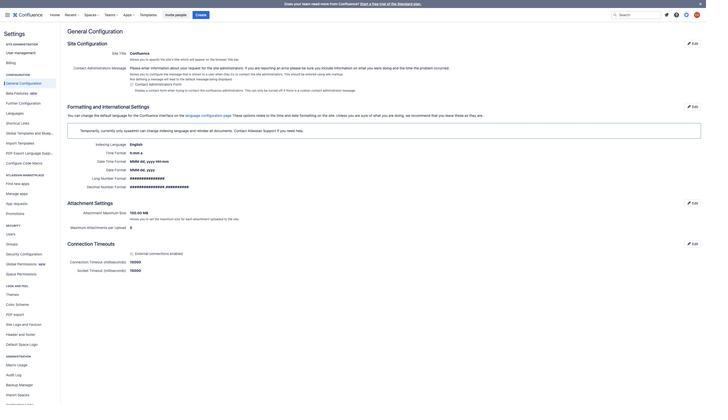 Task type: describe. For each thing, give the bounding box(es) containing it.
manage
[[6, 192, 19, 196]]

your inside please enter information about your request for the site administrators. if you are reporting an error please be sure you include information on what you were doing and the time the problem occurred. allows you to configure the message that is shown to a user when they try to contact the site administrators. this should be entered using wiki markup. not defining a message will lead to the default message being displayed.
[[180, 66, 188, 70]]

2 vertical spatial be
[[264, 89, 268, 92]]

2 vertical spatial contact
[[234, 129, 247, 133]]

language down international
[[112, 113, 127, 118]]

enabled
[[170, 252, 183, 256]]

audit log
[[6, 373, 21, 377]]

connection for connection timeouts
[[67, 241, 93, 247]]

include
[[322, 66, 333, 70]]

export
[[14, 151, 24, 155]]

trial
[[380, 2, 386, 6]]

administration group
[[4, 350, 56, 405]]

macro inside the configuration group
[[32, 161, 42, 165]]

contact for contact administrators form
[[135, 82, 148, 86]]

this inside please enter information about your request for the site administrators. if you are reporting an error please be sure you include information on what you were doing and the time the problem occurred. allows you to configure the message that is shown to a user when they try to contact the site administrators. this should be entered using wiki markup. not defining a message will lead to the default message being displayed.
[[284, 72, 290, 76]]

2 vertical spatial administrators.
[[223, 89, 244, 92]]

general inside the configuration group
[[6, 81, 19, 85]]

1 vertical spatial they
[[470, 113, 477, 118]]

5
[[130, 226, 132, 230]]

a right display
[[146, 89, 148, 92]]

to left the set
[[146, 217, 149, 221]]

1 horizontal spatial is
[[295, 89, 297, 92]]

mb
[[143, 211, 148, 215]]

1 horizontal spatial can
[[140, 129, 146, 133]]

help icon image
[[674, 12, 680, 18]]

number for decimal
[[101, 185, 114, 189]]

options
[[243, 113, 255, 118]]

pdf for pdf export
[[6, 313, 13, 317]]

contact right trying on the top left
[[189, 89, 199, 92]]

site logo and favicon link
[[4, 320, 56, 330]]

templates link
[[138, 11, 158, 19]]

1 vertical spatial settings
[[131, 104, 149, 110]]

administrators for message
[[87, 66, 111, 70]]

0 horizontal spatial logo
[[13, 323, 21, 327]]

mmm dd, yyyy
[[130, 168, 155, 172]]

and left date
[[285, 113, 291, 118]]

recent button
[[63, 11, 81, 19]]

uploaded
[[210, 217, 224, 221]]

edit link for attachment settings
[[685, 200, 702, 207]]

0 horizontal spatial can
[[74, 113, 80, 118]]

the left browser
[[210, 58, 215, 61]]

configuration inside security configuration link
[[20, 252, 42, 256]]

2 horizontal spatial are
[[389, 113, 394, 118]]

2 horizontal spatial can
[[252, 89, 257, 92]]

team
[[302, 2, 311, 6]]

language inside the configuration group
[[25, 151, 41, 155]]

language right indexing
[[174, 129, 189, 133]]

teams button
[[103, 11, 120, 19]]

attachment for attachment settings
[[67, 200, 93, 206]]

please enter information about your request for the site administrators. if you are reporting an error please be sure you include information on what you were doing and the time the problem occurred. allows you to configure the message that is shown to a user when they try to contact the site administrators. this should be entered using wiki markup. not defining a message will lead to the default message being displayed.
[[130, 66, 450, 81]]

for for language
[[128, 113, 133, 118]]

start a free trial of the standard plan. link
[[360, 2, 422, 6]]

languages
[[6, 111, 24, 115]]

100.00
[[130, 211, 142, 215]]

1 horizontal spatial logo
[[30, 343, 38, 347]]

edit for formatting and international settings
[[692, 105, 699, 109]]

the up sysadmin
[[134, 113, 139, 118]]

banner containing home
[[0, 8, 707, 22]]

contact down contact administrators form
[[149, 89, 159, 92]]

you inside the 100.00 mb allows you to set the maximum size for each attachment uploaded to the site.
[[140, 217, 145, 221]]

connection for connection timeout (milliseconds)
[[70, 260, 89, 264]]

manage apps link
[[4, 189, 56, 199]]

number for long
[[101, 176, 114, 181]]

you up the defining
[[140, 72, 145, 76]]

the right the set
[[155, 217, 159, 221]]

0 vertical spatial be
[[302, 66, 306, 70]]

user
[[6, 51, 14, 55]]

off
[[279, 89, 283, 92]]

import for import spaces
[[6, 393, 17, 397]]

(milliseconds) for socket timeout (milliseconds)
[[104, 269, 126, 273]]

backup manager
[[6, 383, 33, 387]]

reporting
[[261, 66, 276, 70]]

home
[[50, 13, 60, 17]]

configure
[[150, 72, 163, 76]]

1 vertical spatial default
[[100, 113, 111, 118]]

pdf export language support
[[6, 151, 55, 155]]

pdf export link
[[4, 310, 56, 320]]

and left reindex
[[190, 129, 196, 133]]

app
[[6, 202, 13, 206]]

0 horizontal spatial if
[[277, 129, 279, 133]]

0 horizontal spatial only
[[116, 129, 123, 133]]

general configuration inside the configuration group
[[6, 81, 41, 85]]

mmm for mmm dd, yyyy
[[130, 168, 139, 172]]

default space logo
[[6, 343, 38, 347]]

global templates and blueprints link
[[4, 128, 58, 138]]

feel
[[22, 285, 28, 288]]

free
[[372, 2, 379, 6]]

support inside pdf export language support link
[[42, 151, 55, 155]]

1 horizontal spatial message
[[169, 72, 182, 76]]

further
[[6, 101, 18, 105]]

1 vertical spatial be
[[301, 72, 305, 76]]

you right unless
[[348, 113, 354, 118]]

the left 'confluence-'
[[200, 89, 205, 92]]

temporarily, currently only sysadmin can change indexing language and reindex all documents. contact atlassian support if you need help.
[[80, 129, 304, 133]]

that inside please enter information about your request for the site administrators. if you are reporting an error please be sure you include information on what you were doing and the time the problem occurred. allows you to configure the message that is shown to a user when they try to contact the site administrators. this should be entered using wiki markup. not defining a message will lead to the default message being displayed.
[[183, 72, 188, 76]]

log
[[15, 373, 21, 377]]

1 vertical spatial maximum
[[70, 226, 86, 230]]

0 vertical spatial site.
[[329, 113, 336, 118]]

color scheme
[[6, 303, 29, 307]]

spaces inside import spaces "link"
[[18, 393, 29, 397]]

header and footer link
[[4, 330, 56, 340]]

for for request
[[202, 66, 206, 70]]

formatting
[[300, 113, 317, 118]]

users
[[6, 232, 15, 236]]

when inside please enter information about your request for the site administrators. if you are reporting an error please be sure you include information on what you were doing and the time the problem occurred. allows you to configure the message that is shown to a user when they try to contact the site administrators. this should be entered using wiki markup. not defining a message will lead to the default message being displayed.
[[215, 72, 223, 76]]

and inside please enter information about your request for the site administrators. if you are reporting an error please be sure you include information on what you were doing and the time the problem occurred. allows you to configure the message that is shown to a user when they try to contact the site administrators. this should be entered using wiki markup. not defining a message will lead to the default message being displayed.
[[393, 66, 399, 70]]

bar.
[[234, 58, 239, 61]]

to right relate
[[267, 113, 270, 118]]

audit
[[6, 373, 14, 377]]

attachment maximum size
[[83, 211, 126, 215]]

permissions for space
[[17, 272, 36, 276]]

1 vertical spatial time
[[277, 113, 284, 118]]

dd, for mmm dd, yyyy hh:mm
[[140, 159, 146, 164]]

0 horizontal spatial settings
[[4, 30, 25, 37]]

sysadmin
[[124, 129, 139, 133]]

0 vertical spatial general configuration
[[67, 28, 123, 35]]

reindex
[[197, 129, 209, 133]]

0 horizontal spatial need
[[287, 129, 295, 133]]

0 vertical spatial maximum
[[103, 211, 119, 215]]

color
[[6, 303, 15, 307]]

allows inside confluence allows you to specify the site's title which will appear on the browser title bar.
[[130, 58, 139, 61]]

specify
[[150, 58, 160, 61]]

and left feel
[[15, 285, 21, 288]]

timeout for connection
[[89, 260, 103, 264]]

templates inside templates "link"
[[140, 13, 157, 17]]

to right trying on the top left
[[185, 89, 188, 92]]

and right 'formatting'
[[93, 104, 101, 110]]

promotions
[[6, 212, 24, 216]]

and inside the configuration group
[[35, 131, 41, 135]]

edit for connection timeouts
[[692, 242, 699, 246]]

long
[[92, 176, 100, 181]]

1 horizontal spatial site
[[256, 72, 261, 76]]

import templates link
[[4, 138, 56, 148]]

audit log link
[[4, 370, 56, 380]]

the right relate
[[271, 113, 276, 118]]

maximum attachments per upload
[[70, 226, 126, 230]]

security for security configuration
[[6, 252, 19, 256]]

1 horizontal spatial support
[[263, 129, 276, 133]]

1 vertical spatial confluence
[[140, 113, 158, 118]]

shortcut
[[6, 121, 20, 125]]

2 vertical spatial settings
[[95, 200, 113, 206]]

1 horizontal spatial of
[[387, 2, 391, 6]]

entered
[[306, 72, 317, 76]]

recent
[[65, 13, 76, 17]]

links
[[21, 121, 29, 125]]

error
[[282, 66, 290, 70]]

all
[[210, 129, 213, 133]]

1 horizontal spatial sure
[[361, 113, 368, 118]]

allows inside please enter information about your request for the site administrators. if you are reporting an error please be sure you include information on what you were doing and the time the problem occurred. allows you to configure the message that is shown to a user when they try to contact the site administrators. this should be entered using wiki markup. not defining a message will lead to the default message being displayed.
[[130, 72, 139, 76]]

is inside please enter information about your request for the site administrators. if you are reporting an error please be sure you include information on what you were doing and the time the problem occurred. allows you to configure the message that is shown to a user when they try to contact the site administrators. this should be entered using wiki markup. not defining a message will lead to the default message being displayed.
[[189, 72, 191, 76]]

doing
[[383, 66, 392, 70]]

a left custom
[[298, 89, 299, 92]]

on inside please enter information about your request for the site administrators. if you are reporting an error please be sure you include information on what you were doing and the time the problem occurred. allows you to configure the message that is shown to a user when they try to contact the site administrators. this should be entered using wiki markup. not defining a message will lead to the default message being displayed.
[[354, 66, 358, 70]]

are inside please enter information about your request for the site administrators. if you are reporting an error please be sure you include information on what you were doing and the time the problem occurred. allows you to configure the message that is shown to a user when they try to contact the site administrators. this should be entered using wiki markup. not defining a message will lead to the default message being displayed.
[[255, 66, 260, 70]]

there
[[286, 89, 294, 92]]

1 vertical spatial this
[[245, 89, 251, 92]]

macro usage
[[6, 363, 27, 367]]

plan.
[[414, 2, 422, 6]]

the right trial
[[391, 2, 397, 6]]

being
[[210, 77, 218, 81]]

title
[[119, 51, 126, 55]]

global for global templates and blueprints
[[6, 131, 16, 135]]

format for date time format
[[115, 159, 126, 164]]

2 horizontal spatial message
[[196, 77, 209, 81]]

hh:mm
[[156, 159, 169, 164]]

to right uploaded on the bottom left of page
[[224, 217, 227, 221]]

does your team need more from confluence? start a free trial of the standard plan.
[[285, 2, 422, 6]]

0 vertical spatial language
[[110, 142, 126, 147]]

the right uploaded on the bottom left of page
[[228, 217, 233, 221]]

message
[[112, 66, 126, 70]]

configure
[[6, 161, 22, 165]]

per
[[108, 226, 114, 230]]

the left unless
[[323, 113, 328, 118]]

1 horizontal spatial what
[[373, 113, 381, 118]]

0 vertical spatial need
[[312, 2, 320, 6]]

they inside please enter information about your request for the site administrators. if you are reporting an error please be sure you include information on what you were doing and the time the problem occurred. allows you to configure the message that is shown to a user when they try to contact the site administrators. this should be entered using wiki markup. not defining a message will lead to the default message being displayed.
[[224, 72, 230, 76]]

appear
[[195, 58, 205, 61]]

indexing language
[[96, 142, 126, 147]]

small image
[[688, 41, 692, 45]]

the right interface
[[179, 113, 185, 118]]

dd, for mmm dd, yyyy
[[140, 168, 146, 172]]

import templates
[[6, 141, 34, 145]]

administration
[[13, 43, 38, 46]]

the left site's
[[161, 58, 165, 61]]

configuration group
[[4, 68, 58, 170]]

0 vertical spatial if
[[284, 89, 286, 92]]

confluence inside confluence allows you to specify the site's title which will appear on the browser title bar.
[[130, 51, 150, 55]]

security configuration link
[[4, 249, 56, 259]]

to right shown
[[202, 72, 205, 76]]

0 vertical spatial atlassian
[[248, 129, 262, 133]]

contact right custom
[[312, 89, 322, 92]]

external
[[135, 252, 148, 256]]

settings icon image
[[684, 12, 690, 18]]

new for permissions
[[39, 263, 45, 266]]

on right formatting
[[318, 113, 322, 118]]

0 horizontal spatial change
[[81, 113, 93, 118]]

1 format from the top
[[115, 151, 126, 155]]

the right doing
[[400, 66, 405, 70]]

edit link for formatting and international settings
[[685, 103, 702, 111]]

0 vertical spatial your
[[294, 2, 301, 6]]

shortcut links
[[6, 121, 29, 125]]

to inside confluence allows you to specify the site's title which will appear on the browser title bar.
[[146, 58, 149, 61]]

search image
[[614, 13, 618, 17]]

administrator
[[323, 89, 342, 92]]

yyyy for mmm dd, yyyy hh:mm
[[147, 159, 155, 164]]

configuration inside 'general configuration' link
[[19, 81, 41, 85]]

1 vertical spatial administrators.
[[262, 72, 283, 76]]

groups
[[6, 242, 18, 246]]

date for date format
[[106, 168, 114, 172]]

to right try
[[236, 72, 238, 76]]

macro usage link
[[4, 360, 56, 370]]

security for security
[[6, 224, 20, 227]]

1 horizontal spatial are
[[355, 113, 360, 118]]

requests
[[13, 202, 28, 206]]

please
[[291, 66, 301, 70]]

size
[[119, 211, 126, 215]]



Task type: locate. For each thing, give the bounding box(es) containing it.
you left doing,
[[382, 113, 388, 118]]

1 title from the left
[[174, 58, 180, 61]]

time format
[[106, 151, 126, 155]]

0 vertical spatial administrators.
[[220, 66, 244, 70]]

please
[[130, 66, 141, 70]]

2 time from the top
[[106, 159, 114, 164]]

new down security configuration link
[[39, 263, 45, 266]]

1 mmm from the top
[[130, 159, 139, 164]]

1 horizontal spatial only
[[258, 89, 264, 92]]

0 vertical spatial for
[[202, 66, 206, 70]]

header and footer
[[6, 333, 35, 337]]

and
[[393, 66, 399, 70], [93, 104, 101, 110], [285, 113, 291, 118], [190, 129, 196, 133], [35, 131, 41, 135], [15, 285, 21, 288], [22, 323, 28, 327], [19, 333, 25, 337]]

1 horizontal spatial time
[[406, 66, 413, 70]]

to left specify
[[146, 58, 149, 61]]

templates down links
[[17, 131, 34, 135]]

0 horizontal spatial of
[[369, 113, 372, 118]]

site for site title
[[112, 51, 118, 55]]

0 vertical spatial attachment
[[67, 200, 93, 206]]

0 vertical spatial space
[[6, 272, 16, 276]]

0 horizontal spatial this
[[245, 89, 251, 92]]

1 vertical spatial new
[[39, 263, 45, 266]]

templates for import templates
[[18, 141, 34, 145]]

1 vertical spatial when
[[168, 89, 175, 92]]

1 allows from the top
[[130, 58, 139, 61]]

0 vertical spatial small image
[[688, 105, 692, 109]]

look and feel group
[[4, 279, 56, 351]]

atlassian down options
[[248, 129, 262, 133]]

1 yyyy from the top
[[147, 159, 155, 164]]

general configuration up beta features new
[[6, 81, 41, 85]]

1 vertical spatial that
[[432, 113, 438, 118]]

site for site logo and favicon
[[6, 323, 12, 327]]

are left reporting
[[255, 66, 260, 70]]

atlassian marketplace group
[[4, 168, 56, 220]]

time inside please enter information about your request for the site administrators. if you are reporting an error please be sure you include information on what you were doing and the time the problem occurred. allows you to configure the message that is shown to a user when they try to contact the site administrators. this should be entered using wiki markup. not defining a message will lead to the default message being displayed.
[[406, 66, 413, 70]]

yyyy for mmm dd, yyyy
[[147, 168, 155, 172]]

5 format from the top
[[115, 185, 126, 189]]

default inside please enter information about your request for the site administrators. if you are reporting an error please be sure you include information on what you were doing and the time the problem occurred. allows you to configure the message that is shown to a user when they try to contact the site administrators. this should be entered using wiki markup. not defining a message will lead to the default message being displayed.
[[186, 77, 195, 81]]

1 horizontal spatial will
[[190, 58, 194, 61]]

look and feel
[[6, 285, 28, 288]]

allows down 100.00
[[130, 217, 139, 221]]

0 horizontal spatial that
[[183, 72, 188, 76]]

you left were
[[367, 66, 373, 70]]

sure right unless
[[361, 113, 368, 118]]

1 (milliseconds) from the top
[[104, 260, 126, 264]]

connection
[[67, 241, 93, 247], [70, 260, 89, 264]]

support down blueprints
[[42, 151, 55, 155]]

mmm for mmm dd, yyyy hh:mm
[[130, 159, 139, 164]]

space inside default space logo link
[[19, 343, 29, 347]]

to up form
[[176, 77, 179, 81]]

a right h:mm
[[141, 151, 143, 155]]

new
[[14, 182, 20, 186]]

1 edit from the top
[[692, 41, 699, 46]]

on inside confluence allows you to specify the site's title which will appear on the browser title bar.
[[206, 58, 209, 61]]

will inside please enter information about your request for the site administrators. if you are reporting an error please be sure you include information on what you were doing and the time the problem occurred. allows you to configure the message that is shown to a user when they try to contact the site administrators. this should be entered using wiki markup. not defining a message will lead to the default message being displayed.
[[164, 77, 169, 81]]

0 vertical spatial contact
[[74, 66, 86, 70]]

2 dd, from the top
[[140, 168, 146, 172]]

contact administrators message
[[74, 66, 126, 70]]

###############
[[130, 176, 165, 181]]

0 horizontal spatial message
[[151, 77, 163, 81]]

the up user
[[207, 66, 212, 70]]

small image
[[688, 105, 692, 109], [688, 201, 692, 205], [688, 242, 692, 246]]

1 vertical spatial only
[[116, 129, 123, 133]]

can right sysadmin
[[140, 129, 146, 133]]

logo
[[13, 323, 21, 327], [30, 343, 38, 347]]

0 horizontal spatial for
[[128, 113, 133, 118]]

0 vertical spatial pdf
[[6, 151, 13, 155]]

for right request
[[202, 66, 206, 70]]

an
[[277, 66, 281, 70]]

you
[[140, 58, 145, 61], [248, 66, 254, 70], [315, 66, 321, 70], [367, 66, 373, 70], [140, 72, 145, 76], [348, 113, 354, 118], [382, 113, 388, 118], [439, 113, 445, 118], [280, 129, 286, 133], [140, 217, 145, 221]]

decimal number format
[[87, 185, 126, 189]]

2 horizontal spatial contact
[[234, 129, 247, 133]]

1 small image from the top
[[688, 105, 692, 109]]

you up using
[[315, 66, 321, 70]]

import for import templates
[[6, 141, 17, 145]]

contact for contact administrators message
[[74, 66, 86, 70]]

time left date
[[277, 113, 284, 118]]

1 horizontal spatial date
[[106, 168, 114, 172]]

for inside the 100.00 mb allows you to set the maximum size for each attachment uploaded to the site.
[[181, 217, 185, 221]]

new inside global permissions new
[[39, 263, 45, 266]]

administrators. down displayed.
[[223, 89, 244, 92]]

if down you can change the default language for the confluence interface on the language configuration page these options relate to the time and date formatting on the site. unless you are sure of what you are doing, we recommend that you leave these as they are.
[[277, 129, 279, 133]]

settings
[[4, 30, 25, 37], [131, 104, 149, 110], [95, 200, 113, 206]]

3 format from the top
[[115, 168, 126, 172]]

settings up the site administration
[[4, 30, 25, 37]]

0 horizontal spatial is
[[189, 72, 191, 76]]

1 edit link from the top
[[685, 40, 702, 47]]

0 horizontal spatial sure
[[307, 66, 314, 70]]

allows inside the 100.00 mb allows you to set the maximum size for each attachment uploaded to the site.
[[130, 217, 139, 221]]

language up temporarily, currently only sysadmin can change indexing language and reindex all documents. contact atlassian support if you need help.
[[186, 113, 200, 118]]

temporarily,
[[80, 129, 100, 133]]

attachment settings
[[67, 200, 113, 206]]

1 vertical spatial apps
[[20, 192, 28, 196]]

0 vertical spatial site
[[213, 66, 219, 70]]

site administration
[[6, 43, 38, 46]]

macro right code
[[32, 161, 42, 165]]

4 edit from the top
[[692, 242, 699, 246]]

your profile and preferences image
[[695, 12, 701, 18]]

only left "turned"
[[258, 89, 264, 92]]

administrators for form
[[149, 82, 172, 86]]

are
[[255, 66, 260, 70], [355, 113, 360, 118], [389, 113, 394, 118]]

1 pdf from the top
[[6, 151, 13, 155]]

contact inside please enter information about your request for the site administrators. if you are reporting an error please be sure you include information on what you were doing and the time the problem occurred. allows you to configure the message that is shown to a user when they try to contact the site administrators. this should be entered using wiki markup. not defining a message will lead to the default message being displayed.
[[239, 72, 250, 76]]

global templates and blueprints
[[6, 131, 58, 135]]

pdf inside look and feel group
[[6, 313, 13, 317]]

space permissions
[[6, 272, 36, 276]]

0 vertical spatial what
[[359, 66, 366, 70]]

2 horizontal spatial for
[[202, 66, 206, 70]]

date down the indexing
[[97, 159, 105, 164]]

macro inside administration group
[[6, 363, 16, 367]]

1 time from the top
[[106, 151, 114, 155]]

people
[[175, 13, 187, 17]]

2 10000 from the top
[[130, 269, 141, 273]]

timeout down connection timeout (milliseconds)
[[90, 269, 103, 273]]

space permissions link
[[4, 269, 56, 279]]

date
[[292, 113, 299, 118]]

and left footer
[[19, 333, 25, 337]]

date for date time format
[[97, 159, 105, 164]]

confluence?
[[339, 2, 360, 6]]

teams
[[105, 13, 115, 17]]

edit for site configuration
[[692, 41, 699, 46]]

banner
[[0, 8, 707, 22]]

you
[[67, 113, 73, 118]]

spaces inside "spaces" popup button
[[84, 13, 97, 17]]

0 horizontal spatial general configuration
[[6, 81, 41, 85]]

1 vertical spatial mmm
[[130, 168, 139, 172]]

they
[[224, 72, 230, 76], [470, 113, 477, 118]]

further configuration
[[6, 101, 41, 105]]

global for global permissions new
[[6, 262, 16, 266]]

templates right apps popup button
[[140, 13, 157, 17]]

0 horizontal spatial time
[[277, 113, 284, 118]]

pdf inside the configuration group
[[6, 151, 13, 155]]

the up display a contact form when trying to contact the confluence-administrators. this can only be turned off if there is a custom contact administrator message. at the top of the page
[[251, 72, 255, 76]]

default
[[6, 343, 18, 347]]

administration
[[6, 355, 31, 358]]

atlassian up new
[[6, 174, 22, 177]]

on right appear
[[206, 58, 209, 61]]

invite
[[165, 13, 174, 17]]

0 horizontal spatial what
[[359, 66, 366, 70]]

site inside group
[[6, 43, 12, 46]]

small image for formatting and international settings
[[688, 105, 692, 109]]

message up the lead
[[169, 72, 182, 76]]

configuration inside "further configuration" link
[[19, 101, 41, 105]]

1 10000 from the top
[[130, 260, 141, 264]]

allows up the please
[[130, 58, 139, 61]]

sure inside please enter information about your request for the site administrators. if you are reporting an error please be sure you include information on what you were doing and the time the problem occurred. allows you to configure the message that is shown to a user when they try to contact the site administrators. this should be entered using wiki markup. not defining a message will lead to the default message being displayed.
[[307, 66, 314, 70]]

site inside look and feel group
[[6, 323, 12, 327]]

on
[[206, 58, 209, 61], [354, 66, 358, 70], [174, 113, 178, 118], [318, 113, 322, 118]]

manage apps
[[6, 192, 28, 196]]

recommend
[[411, 113, 431, 118]]

0 vertical spatial administrators
[[87, 66, 111, 70]]

new inside beta features new
[[30, 92, 37, 95]]

global inside security group
[[6, 262, 16, 266]]

atlassian inside group
[[6, 174, 22, 177]]

small image for connection timeouts
[[688, 242, 692, 246]]

you left help.
[[280, 129, 286, 133]]

1 horizontal spatial atlassian
[[248, 129, 262, 133]]

1 vertical spatial change
[[147, 129, 159, 133]]

be right please
[[302, 66, 306, 70]]

4 edit link from the top
[[685, 240, 702, 248]]

that right the recommend
[[432, 113, 438, 118]]

site.
[[329, 113, 336, 118], [233, 217, 239, 221]]

what inside please enter information about your request for the site administrators. if you are reporting an error please be sure you include information on what you were doing and the time the problem occurred. allows you to configure the message that is shown to a user when they try to contact the site administrators. this should be entered using wiki markup. not defining a message will lead to the default message being displayed.
[[359, 66, 366, 70]]

new up "further configuration" link
[[30, 92, 37, 95]]

2 vertical spatial allows
[[130, 217, 139, 221]]

2 vertical spatial can
[[140, 129, 146, 133]]

space inside 'space permissions' "link"
[[6, 272, 16, 276]]

2 number from the top
[[101, 185, 114, 189]]

import
[[6, 141, 17, 145], [6, 393, 17, 397]]

1 vertical spatial can
[[74, 113, 80, 118]]

spaces down manager
[[18, 393, 29, 397]]

request
[[189, 66, 201, 70]]

occurred.
[[434, 66, 450, 70]]

this down the error at the top left
[[284, 72, 290, 76]]

1 number from the top
[[101, 176, 114, 181]]

display a contact form when trying to contact the confluence-administrators. this can only be turned off if there is a custom contact administrator message.
[[135, 89, 356, 92]]

the left problem
[[414, 66, 419, 70]]

1 horizontal spatial default
[[186, 77, 195, 81]]

code
[[23, 161, 31, 165]]

favicon
[[29, 323, 41, 327]]

socket
[[77, 269, 89, 273]]

general up site configuration
[[67, 28, 87, 35]]

2 allows from the top
[[130, 72, 139, 76]]

small image for attachment settings
[[688, 201, 692, 205]]

apps inside find new apps link
[[21, 182, 29, 186]]

a right the defining
[[148, 77, 150, 81]]

title left 'bar.'
[[228, 58, 233, 61]]

confluence image
[[13, 12, 43, 18], [13, 12, 43, 18]]

problem
[[420, 66, 433, 70]]

space
[[6, 272, 16, 276], [19, 343, 29, 347]]

0 vertical spatial this
[[284, 72, 290, 76]]

close image
[[698, 1, 704, 7]]

2 yyyy from the top
[[147, 168, 155, 172]]

0 vertical spatial confluence
[[130, 51, 150, 55]]

message down configure
[[151, 77, 163, 81]]

attachment
[[67, 200, 93, 206], [83, 211, 102, 215]]

1 information from the left
[[151, 66, 169, 70]]

number
[[101, 176, 114, 181], [101, 185, 114, 189]]

10000 for connection timeout (milliseconds)
[[130, 260, 141, 264]]

to down "enter"
[[146, 72, 149, 76]]

form
[[160, 89, 167, 92]]

1 vertical spatial sure
[[361, 113, 368, 118]]

2 timeout from the top
[[90, 269, 103, 273]]

maximum left size
[[103, 211, 119, 215]]

100.00 mb allows you to set the maximum size for each attachment uploaded to the site.
[[130, 211, 239, 221]]

configure code macro link
[[4, 158, 56, 168]]

yyyy
[[147, 159, 155, 164], [147, 168, 155, 172]]

1 vertical spatial need
[[287, 129, 295, 133]]

which
[[181, 58, 189, 61]]

default down shown
[[186, 77, 195, 81]]

1 horizontal spatial information
[[334, 66, 353, 70]]

1 vertical spatial pdf
[[6, 313, 13, 317]]

global inside the configuration group
[[6, 131, 16, 135]]

site title
[[112, 51, 126, 55]]

2 pdf from the top
[[6, 313, 13, 317]]

formatting and international settings
[[67, 104, 149, 110]]

edit link for site configuration
[[685, 40, 702, 47]]

format for long number format
[[115, 176, 126, 181]]

documents.
[[214, 129, 233, 133]]

connection timeout (milliseconds)
[[70, 260, 126, 264]]

socket timeout (milliseconds)
[[77, 269, 126, 273]]

2 small image from the top
[[688, 201, 692, 205]]

1 horizontal spatial your
[[294, 2, 301, 6]]

###############.##########
[[130, 185, 189, 189]]

1 vertical spatial if
[[277, 129, 279, 133]]

date up "long number format"
[[106, 168, 114, 172]]

1 horizontal spatial this
[[284, 72, 290, 76]]

backup manager link
[[4, 380, 56, 390]]

0 vertical spatial dd,
[[140, 159, 146, 164]]

1 vertical spatial attachment
[[83, 211, 102, 215]]

a left user
[[206, 72, 208, 76]]

1 horizontal spatial general
[[67, 28, 87, 35]]

defining
[[136, 77, 147, 81]]

is right there
[[295, 89, 297, 92]]

attachment
[[193, 217, 210, 221]]

time down indexing language
[[106, 151, 114, 155]]

administrators. down reporting
[[262, 72, 283, 76]]

templates inside the global templates and blueprints link
[[17, 131, 34, 135]]

site for site configuration
[[67, 41, 76, 46]]

not
[[130, 77, 135, 81]]

2 edit from the top
[[692, 105, 699, 109]]

site for site administration
[[6, 43, 12, 46]]

logo down export
[[13, 323, 21, 327]]

site administration group
[[4, 37, 56, 69]]

1 import from the top
[[6, 141, 17, 145]]

permissions inside "link"
[[17, 272, 36, 276]]

general up beta
[[6, 81, 19, 85]]

browser
[[216, 58, 227, 61]]

1 security from the top
[[6, 224, 20, 227]]

permissions down security configuration link
[[17, 262, 37, 266]]

on right interface
[[174, 113, 178, 118]]

0 vertical spatial default
[[186, 77, 195, 81]]

for inside please enter information about your request for the site administrators. if you are reporting an error please be sure you include information on what you were doing and the time the problem occurred. allows you to configure the message that is shown to a user when they try to contact the site administrators. this should be entered using wiki markup. not defining a message will lead to the default message being displayed.
[[202, 66, 206, 70]]

templates for global templates and blueprints
[[17, 131, 34, 135]]

apps up requests
[[20, 192, 28, 196]]

1 dd, from the top
[[140, 159, 146, 164]]

can right you
[[74, 113, 80, 118]]

1 vertical spatial connection
[[70, 260, 89, 264]]

will left the lead
[[164, 77, 169, 81]]

space up look
[[6, 272, 16, 276]]

administrators left message on the left top
[[87, 66, 111, 70]]

0 horizontal spatial administrators
[[87, 66, 111, 70]]

apps inside manage apps link
[[20, 192, 28, 196]]

None checkbox
[[130, 83, 133, 86]]

user management link
[[4, 48, 56, 58]]

1 horizontal spatial general configuration
[[67, 28, 123, 35]]

templates inside import templates link
[[18, 141, 34, 145]]

10000 for socket timeout (milliseconds)
[[130, 269, 141, 273]]

macro up the audit
[[6, 363, 16, 367]]

you inside confluence allows you to specify the site's title which will appear on the browser title bar.
[[140, 58, 145, 61]]

allows
[[130, 58, 139, 61], [130, 72, 139, 76], [130, 217, 139, 221]]

0 vertical spatial global
[[6, 131, 16, 135]]

3 edit link from the top
[[685, 200, 702, 207]]

and left favicon
[[22, 323, 28, 327]]

are right unless
[[355, 113, 360, 118]]

1 vertical spatial general
[[6, 81, 19, 85]]

1 vertical spatial is
[[295, 89, 297, 92]]

0 vertical spatial allows
[[130, 58, 139, 61]]

2 information from the left
[[334, 66, 353, 70]]

form
[[173, 82, 182, 86]]

2 security from the top
[[6, 252, 19, 256]]

site. right uploaded on the bottom left of page
[[233, 217, 239, 221]]

general configuration
[[67, 28, 123, 35], [6, 81, 41, 85]]

1 horizontal spatial maximum
[[103, 211, 119, 215]]

space down the header and footer
[[19, 343, 29, 347]]

this down if
[[245, 89, 251, 92]]

site. left unless
[[329, 113, 336, 118]]

timeouts
[[94, 241, 115, 247]]

title right site's
[[174, 58, 180, 61]]

0 vertical spatial (milliseconds)
[[104, 260, 126, 264]]

0 vertical spatial sure
[[307, 66, 314, 70]]

0 vertical spatial logo
[[13, 323, 21, 327]]

will inside confluence allows you to specify the site's title which will appear on the browser title bar.
[[190, 58, 194, 61]]

shown
[[192, 72, 201, 76]]

3 small image from the top
[[688, 242, 692, 246]]

you down 'mb'
[[140, 217, 145, 221]]

you left leave
[[439, 113, 445, 118]]

1 horizontal spatial if
[[284, 89, 286, 92]]

pdf for pdf export language support
[[6, 151, 13, 155]]

2 global from the top
[[6, 262, 16, 266]]

1 vertical spatial support
[[42, 151, 55, 155]]

blueprints
[[42, 131, 58, 135]]

(milliseconds) for connection timeout (milliseconds)
[[104, 260, 126, 264]]

2 format from the top
[[115, 159, 126, 164]]

security group
[[4, 219, 56, 281]]

format for decimal number format
[[115, 185, 126, 189]]

1 global from the top
[[6, 131, 16, 135]]

2 import from the top
[[6, 393, 17, 397]]

3 allows from the top
[[130, 217, 139, 221]]

logo down footer
[[30, 343, 38, 347]]

1 vertical spatial dd,
[[140, 168, 146, 172]]

0 vertical spatial import
[[6, 141, 17, 145]]

0 vertical spatial new
[[30, 92, 37, 95]]

1 vertical spatial security
[[6, 252, 19, 256]]

contact administrators form
[[135, 82, 182, 86]]

0 horizontal spatial information
[[151, 66, 169, 70]]

management
[[15, 51, 36, 55]]

1 timeout from the top
[[89, 260, 103, 264]]

should
[[291, 72, 301, 76]]

they right as
[[470, 113, 477, 118]]

0 vertical spatial templates
[[140, 13, 157, 17]]

1 vertical spatial language
[[25, 151, 41, 155]]

0 horizontal spatial space
[[6, 272, 16, 276]]

confluence up the please
[[130, 51, 150, 55]]

0 vertical spatial apps
[[21, 182, 29, 186]]

notification icon image
[[664, 12, 670, 18]]

1 vertical spatial spaces
[[18, 393, 29, 397]]

attachments
[[87, 226, 107, 230]]

import spaces link
[[4, 390, 56, 400]]

your down 'which'
[[180, 66, 188, 70]]

message down shown
[[196, 77, 209, 81]]

4 format from the top
[[115, 176, 126, 181]]

attachment for attachment maximum size
[[83, 211, 102, 215]]

2 (milliseconds) from the top
[[104, 269, 126, 273]]

you right if
[[248, 66, 254, 70]]

None checkbox
[[130, 252, 133, 256]]

the up form
[[180, 77, 185, 81]]

1 vertical spatial import
[[6, 393, 17, 397]]

default down formatting and international settings
[[100, 113, 111, 118]]

edit for attachment settings
[[692, 201, 699, 205]]

format down date time format
[[115, 168, 126, 172]]

format down date format
[[115, 176, 126, 181]]

default
[[186, 77, 195, 81], [100, 113, 111, 118]]

2 mmm from the top
[[130, 168, 139, 172]]

import inside the configuration group
[[6, 141, 17, 145]]

new for features
[[30, 92, 37, 95]]

can
[[252, 89, 257, 92], [74, 113, 80, 118], [140, 129, 146, 133]]

2 edit link from the top
[[685, 103, 702, 111]]

2 title from the left
[[228, 58, 233, 61]]

0 horizontal spatial will
[[164, 77, 169, 81]]

appswitcher icon image
[[4, 12, 10, 18]]

1 vertical spatial permissions
[[17, 272, 36, 276]]

what
[[359, 66, 366, 70], [373, 113, 381, 118]]

0 vertical spatial that
[[183, 72, 188, 76]]

permissions for global
[[17, 262, 37, 266]]

yyyy down mmm dd, yyyy hh:mm
[[147, 168, 155, 172]]

2 horizontal spatial settings
[[131, 104, 149, 110]]

1 horizontal spatial site.
[[329, 113, 336, 118]]

0 vertical spatial mmm
[[130, 159, 139, 164]]

are left doing,
[[389, 113, 394, 118]]

about
[[170, 66, 180, 70]]

collapse sidebar image
[[54, 24, 65, 34]]

global element
[[3, 8, 611, 22]]

timeout up socket timeout (milliseconds)
[[89, 260, 103, 264]]

when up the being
[[215, 72, 223, 76]]

site. inside the 100.00 mb allows you to set the maximum size for each attachment uploaded to the site.
[[233, 217, 239, 221]]

settings down display
[[131, 104, 149, 110]]

the right configure
[[164, 72, 168, 76]]

0 horizontal spatial support
[[42, 151, 55, 155]]

1 vertical spatial general configuration
[[6, 81, 41, 85]]

spaces right recent popup button
[[84, 13, 97, 17]]

import inside "link"
[[6, 393, 17, 397]]

0 horizontal spatial title
[[174, 58, 180, 61]]

timeout for socket
[[90, 269, 103, 273]]

the down formatting and international settings
[[94, 113, 99, 118]]

configuration
[[88, 28, 123, 35], [77, 41, 107, 46], [6, 73, 30, 76], [19, 81, 41, 85], [19, 101, 41, 105], [20, 252, 42, 256]]

1 vertical spatial of
[[369, 113, 372, 118]]

0 horizontal spatial when
[[168, 89, 175, 92]]

edit link for connection timeouts
[[685, 240, 702, 248]]

Search field
[[612, 11, 662, 19]]

3 edit from the top
[[692, 201, 699, 205]]

a left free
[[370, 2, 371, 6]]



Task type: vqa. For each thing, say whether or not it's contained in the screenshot.
fifth Open icon from the bottom of the CREATE ISSUE dialog
no



